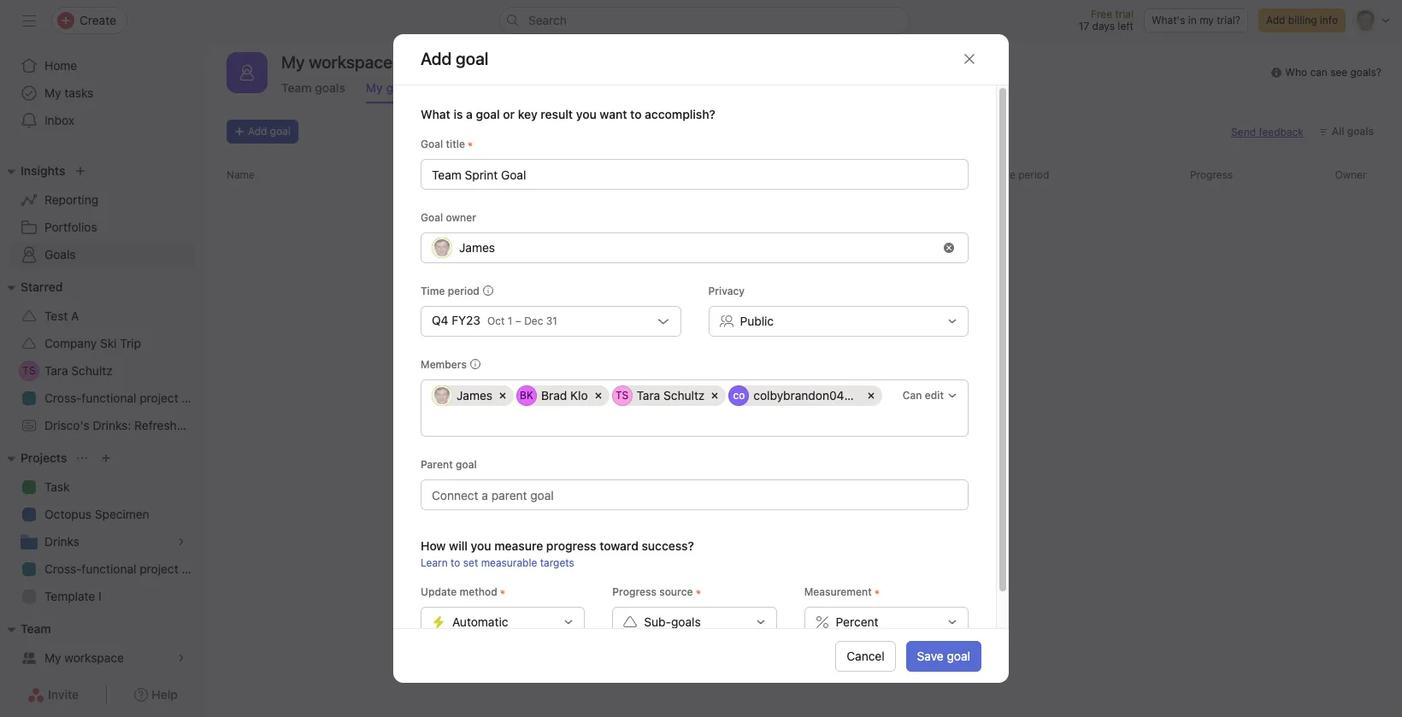Task type: describe. For each thing, give the bounding box(es) containing it.
my for my tasks
[[44, 86, 61, 100]]

goals for my goals
[[386, 80, 417, 95]]

own
[[769, 399, 807, 423]]

progress source
[[613, 586, 693, 599]]

test a link
[[10, 303, 195, 330]]

see
[[1331, 66, 1348, 79]]

cross-functional project plan link for drinks:
[[10, 385, 205, 412]]

add billing info
[[1267, 14, 1339, 27]]

1 vertical spatial time
[[421, 285, 445, 297]]

what's
[[1152, 14, 1186, 27]]

drinks
[[44, 535, 79, 549]]

home link
[[10, 52, 195, 80]]

owner
[[1336, 169, 1367, 181]]

octopus specimen
[[44, 507, 149, 522]]

1 horizontal spatial time period
[[992, 169, 1050, 181]]

tasks
[[64, 86, 94, 100]]

goals link
[[10, 241, 195, 269]]

parent
[[421, 458, 453, 471]]

1
[[508, 315, 513, 327]]

public button
[[709, 306, 969, 337]]

tara schultz inside "cell"
[[637, 388, 705, 403]]

what's in my trial? button
[[1144, 9, 1249, 33]]

how
[[421, 539, 446, 553]]

drisco's drinks: refreshment recommendation link
[[10, 412, 305, 440]]

goals for sub-goals
[[672, 615, 701, 629]]

reporting link
[[10, 186, 195, 214]]

refreshment
[[134, 418, 205, 433]]

team goals
[[281, 80, 346, 95]]

sub-goals
[[644, 615, 701, 629]]

save goal
[[918, 649, 971, 663]]

toward success?
[[600, 539, 694, 553]]

can edit
[[903, 389, 944, 402]]

trial
[[1116, 8, 1134, 21]]

in
[[1189, 14, 1197, 27]]

search
[[529, 13, 567, 27]]

update method
[[421, 586, 498, 599]]

inbox
[[44, 113, 74, 127]]

cross-functional project plan for drinks:
[[44, 391, 205, 405]]

my
[[1200, 14, 1215, 27]]

q4 fy23 oct 1 – dec 31
[[432, 313, 558, 327]]

hide sidebar image
[[22, 14, 36, 27]]

goals for team goals
[[315, 80, 346, 95]]

team for team
[[21, 622, 51, 636]]

required image for percent
[[872, 587, 883, 598]]

31
[[546, 315, 558, 327]]

starred element
[[0, 272, 305, 443]]

cross-functional project plan for i
[[44, 562, 205, 577]]

tara inside the starred element
[[44, 364, 68, 378]]

starred
[[21, 280, 63, 294]]

drisco's drinks: refreshment recommendation
[[44, 418, 305, 433]]

my goals
[[366, 80, 417, 95]]

automatic button
[[421, 607, 585, 638]]

how will you measure progress toward success? learn to set measurable targets
[[421, 539, 694, 569]]

brad klo cell
[[517, 386, 610, 406]]

my workspace
[[281, 52, 393, 72]]

Enter goal name text field
[[421, 159, 969, 190]]

measurable
[[481, 557, 537, 569]]

1 horizontal spatial you
[[576, 107, 597, 121]]

any
[[811, 399, 844, 423]]

add billing info button
[[1259, 9, 1346, 33]]

tara inside tara schultz "cell"
[[637, 388, 661, 403]]

none text field inside "row"
[[432, 410, 445, 431]]

measure
[[495, 539, 543, 553]]

1 horizontal spatial time
[[992, 169, 1016, 181]]

percent
[[836, 615, 879, 629]]

projects button
[[0, 448, 67, 469]]

you inside "how will you measure progress toward success? learn to set measurable targets"
[[471, 539, 492, 553]]

key
[[518, 107, 538, 121]]

insights
[[21, 163, 65, 178]]

goal title
[[421, 137, 465, 150]]

search button
[[500, 7, 910, 34]]

insights button
[[0, 161, 65, 181]]

my workspace
[[44, 651, 124, 666]]

my goals link
[[366, 80, 417, 104]]

portfolios link
[[10, 214, 195, 241]]

required image for sub-goals
[[693, 587, 704, 598]]

what's in my trial?
[[1152, 14, 1241, 27]]

colbybrandon04@gmail.com cell
[[729, 386, 912, 406]]

progress for progress source
[[613, 586, 657, 599]]

add goal
[[248, 125, 291, 138]]

1 vertical spatial time period
[[421, 285, 480, 297]]

insights element
[[0, 156, 205, 272]]

test
[[44, 309, 68, 323]]

can
[[903, 389, 923, 402]]

owner
[[446, 211, 477, 224]]

edit
[[925, 389, 944, 402]]

my tasks
[[44, 86, 94, 100]]

method
[[460, 586, 498, 599]]

goal for goal title
[[421, 137, 443, 150]]

functional for i
[[82, 562, 136, 577]]

global element
[[0, 42, 205, 145]]

can edit button
[[895, 384, 966, 408]]

17
[[1079, 20, 1090, 33]]

days
[[1093, 20, 1115, 33]]

privacy
[[709, 285, 745, 297]]

ja inside cell
[[437, 389, 448, 402]]

save goal button
[[906, 641, 982, 672]]

drinks link
[[10, 529, 195, 556]]

search list box
[[500, 7, 910, 34]]

trial?
[[1217, 14, 1241, 27]]

update
[[421, 586, 457, 599]]

can
[[1311, 66, 1328, 79]]

projects
[[21, 451, 67, 465]]

ts inside tara schultz "cell"
[[616, 389, 629, 402]]

title
[[446, 137, 465, 150]]

goal right a
[[476, 107, 500, 121]]

invite button
[[16, 680, 90, 711]]

task
[[44, 480, 70, 494]]

workspace
[[64, 651, 124, 666]]

plan for company ski trip
[[182, 391, 205, 405]]

dec
[[524, 315, 544, 327]]

cross- for tara schultz
[[44, 391, 82, 405]]



Task type: vqa. For each thing, say whether or not it's contained in the screenshot.
the 'Time period'
yes



Task type: locate. For each thing, give the bounding box(es) containing it.
schultz inside "cell"
[[664, 388, 705, 403]]

add left billing in the right top of the page
[[1267, 14, 1286, 27]]

functional up drinks:
[[82, 391, 136, 405]]

drinks:
[[93, 418, 131, 433]]

cross-functional project plan link for i
[[10, 556, 205, 583]]

my for my workspace
[[44, 651, 61, 666]]

1 vertical spatial ts
[[616, 389, 629, 402]]

james down members
[[457, 388, 493, 403]]

feedback
[[1259, 125, 1304, 138]]

send
[[1232, 125, 1257, 138]]

2 horizontal spatial goals
[[672, 615, 701, 629]]

recommendation
[[208, 418, 305, 433]]

cross- up drisco's
[[44, 391, 82, 405]]

2 ja from the top
[[437, 389, 448, 402]]

1 horizontal spatial schultz
[[664, 388, 705, 403]]

send feedback link
[[1232, 124, 1304, 140]]

cancel
[[847, 649, 885, 663]]

project inside the starred element
[[140, 391, 179, 405]]

tara schultz left co
[[637, 388, 705, 403]]

cross-
[[44, 391, 82, 405], [44, 562, 82, 577]]

0 horizontal spatial ts
[[23, 364, 36, 377]]

cross-functional project plan
[[44, 391, 205, 405], [44, 562, 205, 577]]

add for add goal
[[248, 125, 267, 138]]

close this dialog image
[[963, 52, 977, 66]]

what
[[421, 107, 451, 121]]

i
[[98, 589, 102, 604]]

goal
[[476, 107, 500, 121], [270, 125, 291, 138], [456, 458, 477, 471], [947, 649, 971, 663]]

goals yet
[[849, 399, 931, 423]]

0 vertical spatial james
[[459, 240, 495, 255]]

plan
[[182, 391, 205, 405], [182, 562, 205, 577]]

project for i
[[140, 562, 179, 577]]

measurement
[[805, 586, 872, 599]]

what is a goal or key result you want to accomplish?
[[421, 107, 716, 121]]

who can see goals?
[[1286, 66, 1382, 79]]

trip
[[120, 336, 141, 351]]

schultz down company ski trip at the left top of the page
[[71, 364, 113, 378]]

company
[[44, 336, 97, 351]]

1 cross- from the top
[[44, 391, 82, 405]]

1 cross-functional project plan from the top
[[44, 391, 205, 405]]

1 horizontal spatial tara schultz
[[637, 388, 705, 403]]

1 ja from the top
[[437, 241, 448, 254]]

cross-functional project plan link up i
[[10, 556, 205, 583]]

functional down drinks link
[[82, 562, 136, 577]]

0 vertical spatial cross-functional project plan
[[44, 391, 205, 405]]

0 horizontal spatial period
[[448, 285, 480, 297]]

2 cross-functional project plan link from the top
[[10, 556, 205, 583]]

1 vertical spatial progress
[[613, 586, 657, 599]]

progress for progress
[[1191, 169, 1234, 181]]

my inside global element
[[44, 86, 61, 100]]

1 horizontal spatial tara
[[637, 388, 661, 403]]

0 vertical spatial period
[[1019, 169, 1050, 181]]

functional inside the projects element
[[82, 562, 136, 577]]

cross-functional project plan link up drinks:
[[10, 385, 205, 412]]

required image up sub-goals dropdown button
[[693, 587, 704, 598]]

goal left title
[[421, 137, 443, 150]]

team goals link
[[281, 80, 346, 104]]

schultz inside the starred element
[[71, 364, 113, 378]]

0 vertical spatial time period
[[992, 169, 1050, 181]]

my down my workspace
[[366, 80, 383, 95]]

company ski trip link
[[10, 330, 195, 358]]

2 plan from the top
[[182, 562, 205, 577]]

0 vertical spatial ts
[[23, 364, 36, 377]]

functional
[[82, 391, 136, 405], [82, 562, 136, 577]]

goal for parent goal
[[456, 458, 477, 471]]

ja down goal owner
[[437, 241, 448, 254]]

1 vertical spatial plan
[[182, 562, 205, 577]]

project up drisco's drinks: refreshment recommendation link
[[140, 391, 179, 405]]

you left want
[[576, 107, 597, 121]]

1 cross-functional project plan link from the top
[[10, 385, 205, 412]]

goal left owner
[[421, 211, 443, 224]]

Connect a parent goal text field
[[421, 480, 969, 510]]

progress
[[547, 539, 597, 553]]

0 vertical spatial progress
[[1191, 169, 1234, 181]]

add
[[1267, 14, 1286, 27], [248, 125, 267, 138]]

you don't own any goals yet
[[678, 399, 931, 423]]

a
[[466, 107, 473, 121]]

remove image
[[944, 243, 955, 253]]

cancel button
[[836, 641, 896, 672]]

ja down members
[[437, 389, 448, 402]]

team inside the team dropdown button
[[21, 622, 51, 636]]

goal for add goal
[[270, 125, 291, 138]]

tara schultz cell
[[612, 386, 727, 406]]

project for drinks:
[[140, 391, 179, 405]]

oct
[[488, 315, 505, 327]]

james
[[459, 240, 495, 255], [457, 388, 493, 403]]

required image down a
[[465, 139, 476, 149]]

task link
[[10, 474, 195, 501]]

add goal
[[421, 49, 489, 69]]

0 horizontal spatial schultz
[[71, 364, 113, 378]]

you up "set" at the bottom left
[[471, 539, 492, 553]]

is
[[454, 107, 463, 121]]

tara schultz down "company"
[[44, 364, 113, 378]]

q4
[[432, 313, 449, 327]]

1 vertical spatial cross-
[[44, 562, 82, 577]]

0 horizontal spatial add
[[248, 125, 267, 138]]

ts
[[23, 364, 36, 377], [616, 389, 629, 402]]

left
[[1118, 20, 1134, 33]]

0 vertical spatial goal
[[421, 137, 443, 150]]

1 horizontal spatial ts
[[616, 389, 629, 402]]

1 vertical spatial add
[[248, 125, 267, 138]]

1 vertical spatial ja
[[437, 389, 448, 402]]

sub-goals button
[[613, 607, 777, 638]]

0 vertical spatial tara
[[44, 364, 68, 378]]

tara
[[44, 364, 68, 378], [637, 388, 661, 403]]

team down template
[[21, 622, 51, 636]]

0 vertical spatial schultz
[[71, 364, 113, 378]]

1 vertical spatial schultz
[[664, 388, 705, 403]]

1 vertical spatial cross-functional project plan
[[44, 562, 205, 577]]

goals
[[315, 80, 346, 95], [386, 80, 417, 95], [672, 615, 701, 629]]

my for my goals
[[366, 80, 383, 95]]

you
[[678, 399, 713, 423]]

you
[[576, 107, 597, 121], [471, 539, 492, 553]]

row
[[432, 386, 912, 435]]

add up name
[[248, 125, 267, 138]]

0 horizontal spatial you
[[471, 539, 492, 553]]

sub-
[[644, 615, 672, 629]]

team inside team goals link
[[281, 80, 312, 95]]

1 vertical spatial you
[[471, 539, 492, 553]]

1 horizontal spatial team
[[281, 80, 312, 95]]

tara schultz
[[44, 364, 113, 378], [637, 388, 705, 403]]

1 horizontal spatial add
[[1267, 14, 1286, 27]]

1 vertical spatial functional
[[82, 562, 136, 577]]

2 cross-functional project plan from the top
[[44, 562, 205, 577]]

tara down "company"
[[44, 364, 68, 378]]

0 vertical spatial team
[[281, 80, 312, 95]]

row containing james
[[432, 386, 912, 435]]

1 plan from the top
[[182, 391, 205, 405]]

required image up 'automatic' dropdown button
[[498, 587, 508, 598]]

or
[[503, 107, 515, 121]]

projects element
[[0, 443, 205, 614]]

0 vertical spatial project
[[140, 391, 179, 405]]

goal down team goals link in the top left of the page
[[270, 125, 291, 138]]

klo
[[571, 388, 588, 403]]

a
[[71, 309, 79, 323]]

goals
[[44, 247, 76, 262]]

0 horizontal spatial time
[[421, 285, 445, 297]]

0 vertical spatial time
[[992, 169, 1016, 181]]

1 vertical spatial cross-functional project plan link
[[10, 556, 205, 583]]

my inside "link"
[[44, 651, 61, 666]]

test a
[[44, 309, 79, 323]]

colbybrandon04@gmail.com
[[754, 388, 912, 403]]

0 vertical spatial you
[[576, 107, 597, 121]]

0 horizontal spatial goals
[[315, 80, 346, 95]]

schultz left co
[[664, 388, 705, 403]]

my left tasks
[[44, 86, 61, 100]]

ski
[[100, 336, 117, 351]]

result
[[541, 107, 573, 121]]

1 vertical spatial tara
[[637, 388, 661, 403]]

cross- inside the projects element
[[44, 562, 82, 577]]

project
[[140, 391, 179, 405], [140, 562, 179, 577]]

name
[[227, 169, 255, 181]]

my workspace link
[[10, 645, 195, 672]]

1 horizontal spatial period
[[1019, 169, 1050, 181]]

1 vertical spatial tara schultz
[[637, 388, 705, 403]]

1 vertical spatial goal
[[421, 211, 443, 224]]

goal
[[421, 137, 443, 150], [421, 211, 443, 224]]

team down my workspace
[[281, 80, 312, 95]]

source
[[660, 586, 693, 599]]

2 goal from the top
[[421, 211, 443, 224]]

cross- inside the starred element
[[44, 391, 82, 405]]

functional for drinks:
[[82, 391, 136, 405]]

send feedback
[[1232, 125, 1304, 138]]

0 horizontal spatial tara schultz
[[44, 364, 113, 378]]

1 vertical spatial period
[[448, 285, 480, 297]]

None text field
[[432, 410, 445, 431]]

progress up sub-
[[613, 586, 657, 599]]

to accomplish?
[[631, 107, 716, 121]]

goals inside dropdown button
[[672, 615, 701, 629]]

add goal button
[[227, 120, 298, 144]]

james inside cell
[[457, 388, 493, 403]]

automatic
[[453, 615, 508, 629]]

who
[[1286, 66, 1308, 79]]

project down drinks link
[[140, 562, 179, 577]]

plan inside the starred element
[[182, 391, 205, 405]]

0 vertical spatial tara schultz
[[44, 364, 113, 378]]

period
[[1019, 169, 1050, 181], [448, 285, 480, 297]]

teams element
[[0, 614, 205, 676]]

james cell
[[432, 386, 514, 406]]

cross- down drinks
[[44, 562, 82, 577]]

cross-functional project plan inside the projects element
[[44, 562, 205, 577]]

team for team goals
[[281, 80, 312, 95]]

0 vertical spatial cross-functional project plan link
[[10, 385, 205, 412]]

goal for goal owner
[[421, 211, 443, 224]]

billing
[[1289, 14, 1318, 27]]

1 horizontal spatial progress
[[1191, 169, 1234, 181]]

ts inside the starred element
[[23, 364, 36, 377]]

time
[[992, 169, 1016, 181], [421, 285, 445, 297]]

progress down send on the right top
[[1191, 169, 1234, 181]]

required image
[[465, 139, 476, 149], [498, 587, 508, 598], [693, 587, 704, 598], [872, 587, 883, 598]]

public
[[740, 314, 774, 328]]

1 horizontal spatial goals
[[386, 80, 417, 95]]

1 vertical spatial team
[[21, 622, 51, 636]]

1 vertical spatial james
[[457, 388, 493, 403]]

add for add billing info
[[1267, 14, 1286, 27]]

goal right the save
[[947, 649, 971, 663]]

1 goal from the top
[[421, 137, 443, 150]]

plan for octopus specimen
[[182, 562, 205, 577]]

save
[[918, 649, 944, 663]]

0 vertical spatial cross-
[[44, 391, 82, 405]]

tara left you on the bottom of the page
[[637, 388, 661, 403]]

1 functional from the top
[[82, 391, 136, 405]]

2 functional from the top
[[82, 562, 136, 577]]

0 horizontal spatial progress
[[613, 586, 657, 599]]

info
[[1321, 14, 1339, 27]]

0 vertical spatial add
[[1267, 14, 1286, 27]]

progress
[[1191, 169, 1234, 181], [613, 586, 657, 599]]

will
[[449, 539, 468, 553]]

functional inside the starred element
[[82, 391, 136, 405]]

1 project from the top
[[140, 391, 179, 405]]

my up invite "button"
[[44, 651, 61, 666]]

required image up "percent" dropdown button
[[872, 587, 883, 598]]

cross-functional project plan inside the starred element
[[44, 391, 205, 405]]

free
[[1092, 8, 1113, 21]]

goal for save goal
[[947, 649, 971, 663]]

reporting
[[44, 192, 98, 207]]

2 cross- from the top
[[44, 562, 82, 577]]

0 horizontal spatial time period
[[421, 285, 480, 297]]

0 horizontal spatial team
[[21, 622, 51, 636]]

company ski trip
[[44, 336, 141, 351]]

0 vertical spatial ja
[[437, 241, 448, 254]]

members
[[421, 358, 467, 371]]

to
[[451, 557, 461, 569]]

cross-functional project plan up drinks:
[[44, 391, 205, 405]]

bk
[[520, 389, 534, 402]]

cross- for drinks
[[44, 562, 82, 577]]

goal right "parent"
[[456, 458, 477, 471]]

2 project from the top
[[140, 562, 179, 577]]

james down owner
[[459, 240, 495, 255]]

required image for automatic
[[498, 587, 508, 598]]

0 vertical spatial functional
[[82, 391, 136, 405]]

cross-functional project plan down drinks link
[[44, 562, 205, 577]]

1 vertical spatial project
[[140, 562, 179, 577]]

0 vertical spatial plan
[[182, 391, 205, 405]]

plan inside the projects element
[[182, 562, 205, 577]]

want
[[600, 107, 627, 121]]

goals?
[[1351, 66, 1382, 79]]

0 horizontal spatial tara
[[44, 364, 68, 378]]

tara schultz inside the starred element
[[44, 364, 113, 378]]



